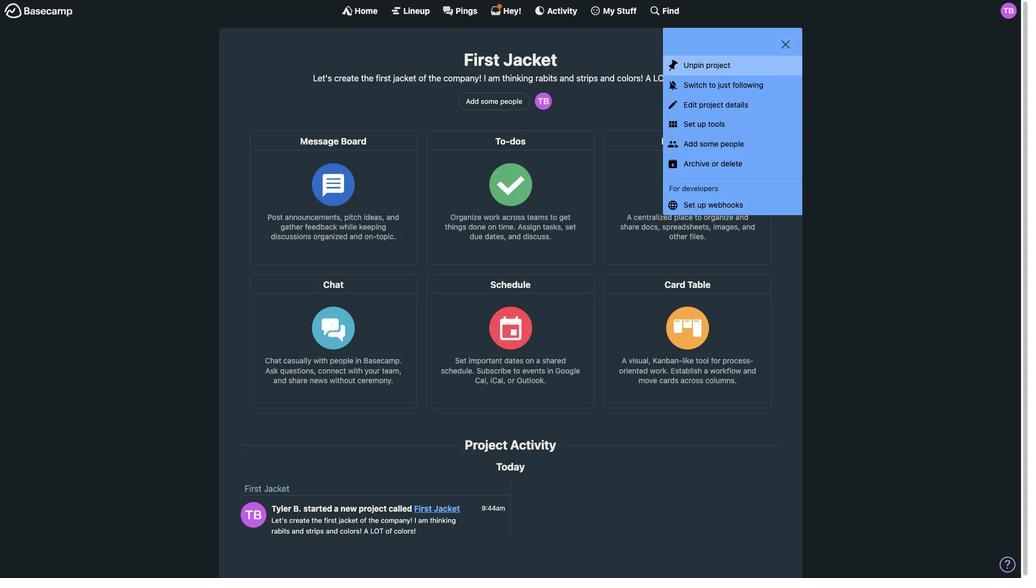 Task type: describe. For each thing, give the bounding box(es) containing it.
lineup link
[[391, 5, 430, 16]]

thinking inside first jacket let's create the first jacket of the company! i am thinking rabits and strips and colors! a lot of colors!
[[502, 74, 533, 83]]

or
[[712, 159, 719, 168]]

unpin project link
[[663, 56, 802, 75]]

pings
[[456, 6, 477, 15]]

lot inside let's create the first jacket of the company! i am thinking rabits and strips and colors! a lot of colors!
[[370, 527, 384, 536]]

let's inside first jacket let's create the first jacket of the company! i am thinking rabits and strips and colors! a lot of colors!
[[313, 74, 332, 83]]

activity inside main element
[[547, 6, 577, 15]]

find button
[[650, 5, 679, 16]]

find
[[662, 6, 679, 15]]

1 horizontal spatial add some people
[[684, 139, 744, 149]]

jacket inside first jacket let's create the first jacket of the company! i am thinking rabits and strips and colors! a lot of colors!
[[393, 74, 416, 83]]

edit project details link
[[663, 95, 802, 115]]

1 vertical spatial first jacket link
[[414, 505, 460, 514]]

up for tools
[[697, 120, 706, 129]]

lineup
[[403, 6, 430, 15]]

a inside first jacket let's create the first jacket of the company! i am thinking rabits and strips and colors! a lot of colors!
[[645, 74, 651, 83]]

company! inside first jacket let's create the first jacket of the company! i am thinking rabits and strips and colors! a lot of colors!
[[443, 74, 482, 83]]

archive or delete link
[[663, 154, 802, 174]]

0 vertical spatial add some people link
[[458, 93, 530, 110]]

1 vertical spatial tyler black image
[[240, 503, 266, 528]]

0 vertical spatial add
[[466, 97, 479, 105]]

9:44am
[[482, 505, 505, 513]]

called
[[389, 505, 412, 514]]

hey!
[[503, 6, 521, 15]]

rabits inside let's create the first jacket of the company! i am thinking rabits and strips and colors! a lot of colors!
[[271, 527, 290, 536]]

edit
[[684, 100, 697, 109]]

thinking inside let's create the first jacket of the company! i am thinking rabits and strips and colors! a lot of colors!
[[430, 517, 456, 525]]

1 vertical spatial people
[[720, 139, 744, 149]]

unpin project
[[684, 61, 730, 70]]

project activity
[[465, 438, 556, 453]]

1 vertical spatial activity
[[510, 438, 556, 453]]

company! inside let's create the first jacket of the company! i am thinking rabits and strips and colors! a lot of colors!
[[381, 517, 413, 525]]

delete
[[721, 159, 742, 168]]

set up tools link
[[663, 115, 802, 135]]

create inside let's create the first jacket of the company! i am thinking rabits and strips and colors! a lot of colors!
[[289, 517, 310, 525]]

home
[[355, 6, 378, 15]]

let's inside let's create the first jacket of the company! i am thinking rabits and strips and colors! a lot of colors!
[[271, 517, 287, 525]]

lot inside first jacket let's create the first jacket of the company! i am thinking rabits and strips and colors! a lot of colors!
[[653, 74, 669, 83]]

tyler
[[271, 505, 291, 514]]

webhooks
[[708, 201, 743, 210]]

pings button
[[443, 5, 477, 16]]

0 vertical spatial first jacket link
[[245, 485, 289, 494]]

archive
[[684, 159, 710, 168]]

set up webhooks
[[684, 201, 743, 210]]

0 vertical spatial some
[[481, 97, 498, 105]]

up for webhooks
[[697, 201, 706, 210]]

tyler b. started a new project called first jacket
[[271, 505, 460, 514]]

new
[[341, 505, 357, 514]]

switch to just following link
[[663, 75, 802, 95]]

first for first jacket
[[245, 485, 262, 494]]

first jacket let's create the first jacket of the company! i am thinking rabits and strips and colors! a lot of colors!
[[313, 49, 708, 83]]

9:44am element
[[482, 505, 505, 513]]

jacket for first jacket
[[264, 485, 289, 494]]

following
[[733, 80, 763, 89]]

started
[[303, 505, 332, 514]]

strips inside let's create the first jacket of the company! i am thinking rabits and strips and colors! a lot of colors!
[[306, 527, 324, 536]]

project for edit
[[699, 100, 723, 109]]

1 vertical spatial add some people link
[[663, 135, 802, 154]]

0 vertical spatial people
[[500, 97, 522, 105]]

activity link
[[534, 5, 577, 16]]



Task type: vqa. For each thing, say whether or not it's contained in the screenshot.
LOT within FIRST JACKET LET'S CREATE THE FIRST JACKET OF THE COMPANY! I AM THINKING RABITS AND STRIPS AND COLORS! A LOT OF COLORS!
yes



Task type: locate. For each thing, give the bounding box(es) containing it.
1 vertical spatial lot
[[370, 527, 384, 536]]

0 horizontal spatial jacket
[[339, 517, 358, 525]]

1 vertical spatial set
[[684, 201, 695, 210]]

0 vertical spatial am
[[488, 74, 500, 83]]

first inside first jacket let's create the first jacket of the company! i am thinking rabits and strips and colors! a lot of colors!
[[464, 49, 500, 70]]

1 vertical spatial am
[[418, 517, 428, 525]]

lot left switch
[[653, 74, 669, 83]]

set for set up tools
[[684, 120, 695, 129]]

project inside "link"
[[706, 61, 730, 70]]

switch
[[684, 80, 707, 89]]

for developers
[[669, 184, 718, 193]]

1 vertical spatial i
[[414, 517, 416, 525]]

unpin
[[684, 61, 704, 70]]

today
[[496, 461, 525, 473]]

create inside first jacket let's create the first jacket of the company! i am thinking rabits and strips and colors! a lot of colors!
[[334, 74, 359, 83]]

activity
[[547, 6, 577, 15], [510, 438, 556, 453]]

0 horizontal spatial thinking
[[430, 517, 456, 525]]

1 vertical spatial first
[[245, 485, 262, 494]]

1 vertical spatial thinking
[[430, 517, 456, 525]]

am inside first jacket let's create the first jacket of the company! i am thinking rabits and strips and colors! a lot of colors!
[[488, 74, 500, 83]]

2 vertical spatial first
[[414, 505, 432, 514]]

project down 'to'
[[699, 100, 723, 109]]

up
[[697, 120, 706, 129], [697, 201, 706, 210]]

1 horizontal spatial thinking
[[502, 74, 533, 83]]

1 horizontal spatial first jacket link
[[414, 505, 460, 514]]

add some people down first jacket let's create the first jacket of the company! i am thinking rabits and strips and colors! a lot of colors!
[[466, 97, 522, 105]]

2 vertical spatial jacket
[[434, 505, 460, 514]]

and
[[560, 74, 574, 83], [600, 74, 615, 83], [292, 527, 304, 536], [326, 527, 338, 536]]

project
[[465, 438, 508, 453]]

0 horizontal spatial lot
[[370, 527, 384, 536]]

the
[[361, 74, 374, 83], [429, 74, 441, 83], [312, 517, 322, 525], [368, 517, 379, 525]]

tyler black image
[[1001, 3, 1017, 19]]

set down for developers
[[684, 201, 695, 210]]

1 horizontal spatial am
[[488, 74, 500, 83]]

add some people link up "delete"
[[663, 135, 802, 154]]

1 set from the top
[[684, 120, 695, 129]]

first jacket link up tyler
[[245, 485, 289, 494]]

1 vertical spatial add
[[684, 139, 698, 149]]

0 vertical spatial jacket
[[393, 74, 416, 83]]

strips
[[576, 74, 598, 83], [306, 527, 324, 536]]

1 horizontal spatial let's
[[313, 74, 332, 83]]

0 horizontal spatial strips
[[306, 527, 324, 536]]

1 vertical spatial company!
[[381, 517, 413, 525]]

1 horizontal spatial i
[[484, 74, 486, 83]]

1 vertical spatial project
[[699, 100, 723, 109]]

0 vertical spatial thinking
[[502, 74, 533, 83]]

company!
[[443, 74, 482, 83], [381, 517, 413, 525]]

add some people up the archive or delete in the top of the page
[[684, 139, 744, 149]]

0 horizontal spatial rabits
[[271, 527, 290, 536]]

edit project details
[[684, 100, 748, 109]]

0 horizontal spatial i
[[414, 517, 416, 525]]

0 horizontal spatial add some people link
[[458, 93, 530, 110]]

first jacket link
[[245, 485, 289, 494], [414, 505, 460, 514]]

0 vertical spatial let's
[[313, 74, 332, 83]]

people
[[500, 97, 522, 105], [720, 139, 744, 149]]

add some people
[[466, 97, 522, 105], [684, 139, 744, 149]]

archive or delete
[[684, 159, 742, 168]]

first jacket
[[245, 485, 289, 494]]

people down set up tools link
[[720, 139, 744, 149]]

1 horizontal spatial tyler black image
[[535, 93, 552, 110]]

1 vertical spatial jacket
[[339, 517, 358, 525]]

0 vertical spatial create
[[334, 74, 359, 83]]

first
[[464, 49, 500, 70], [245, 485, 262, 494], [414, 505, 432, 514]]

stuff
[[617, 6, 637, 15]]

1 horizontal spatial some
[[700, 139, 718, 149]]

1 up from the top
[[697, 120, 706, 129]]

1 vertical spatial first
[[324, 517, 337, 525]]

0 vertical spatial project
[[706, 61, 730, 70]]

0 horizontal spatial people
[[500, 97, 522, 105]]

0 horizontal spatial jacket
[[264, 485, 289, 494]]

0 vertical spatial a
[[645, 74, 651, 83]]

1 vertical spatial up
[[697, 201, 706, 210]]

project up switch to just following
[[706, 61, 730, 70]]

i inside let's create the first jacket of the company! i am thinking rabits and strips and colors! a lot of colors!
[[414, 517, 416, 525]]

0 vertical spatial jacket
[[503, 49, 557, 70]]

add up archive
[[684, 139, 698, 149]]

a down tyler b. started a new project called first jacket
[[364, 527, 368, 536]]

strips inside first jacket let's create the first jacket of the company! i am thinking rabits and strips and colors! a lot of colors!
[[576, 74, 598, 83]]

jacket down hey!
[[503, 49, 557, 70]]

project up let's create the first jacket of the company! i am thinking rabits and strips and colors! a lot of colors!
[[359, 505, 387, 514]]

1 horizontal spatial add
[[684, 139, 698, 149]]

2 horizontal spatial jacket
[[503, 49, 557, 70]]

jacket
[[503, 49, 557, 70], [264, 485, 289, 494], [434, 505, 460, 514]]

am
[[488, 74, 500, 83], [418, 517, 428, 525]]

0 horizontal spatial company!
[[381, 517, 413, 525]]

0 vertical spatial set
[[684, 120, 695, 129]]

1 vertical spatial let's
[[271, 517, 287, 525]]

1 horizontal spatial lot
[[653, 74, 669, 83]]

1 vertical spatial rabits
[[271, 527, 290, 536]]

create
[[334, 74, 359, 83], [289, 517, 310, 525]]

0 horizontal spatial a
[[364, 527, 368, 536]]

tyler black image left tyler
[[240, 503, 266, 528]]

of
[[419, 74, 426, 83], [672, 74, 679, 83], [360, 517, 367, 525], [385, 527, 392, 536]]

1 horizontal spatial jacket
[[393, 74, 416, 83]]

b.
[[293, 505, 301, 514]]

let's
[[313, 74, 332, 83], [271, 517, 287, 525]]

a
[[645, 74, 651, 83], [364, 527, 368, 536]]

set up tools
[[684, 120, 725, 129]]

1 vertical spatial create
[[289, 517, 310, 525]]

a
[[334, 505, 339, 514]]

switch accounts image
[[4, 3, 73, 19]]

0 vertical spatial lot
[[653, 74, 669, 83]]

i inside first jacket let's create the first jacket of the company! i am thinking rabits and strips and colors! a lot of colors!
[[484, 74, 486, 83]]

jacket for first jacket let's create the first jacket of the company! i am thinking rabits and strips and colors! a lot of colors!
[[503, 49, 557, 70]]

1 horizontal spatial add some people link
[[663, 135, 802, 154]]

colors!
[[617, 74, 643, 83], [682, 74, 708, 83], [340, 527, 362, 536], [394, 527, 416, 536]]

tyler black image
[[535, 93, 552, 110], [240, 503, 266, 528]]

0 horizontal spatial add some people
[[466, 97, 522, 105]]

add down first jacket let's create the first jacket of the company! i am thinking rabits and strips and colors! a lot of colors!
[[466, 97, 479, 105]]

jacket inside first jacket let's create the first jacket of the company! i am thinking rabits and strips and colors! a lot of colors!
[[503, 49, 557, 70]]

main element
[[0, 0, 1021, 21]]

some up the archive or delete in the top of the page
[[700, 139, 718, 149]]

0 horizontal spatial first
[[324, 517, 337, 525]]

0 horizontal spatial add
[[466, 97, 479, 105]]

i
[[484, 74, 486, 83], [414, 517, 416, 525]]

0 horizontal spatial am
[[418, 517, 428, 525]]

some
[[481, 97, 498, 105], [700, 139, 718, 149]]

add some people link down first jacket let's create the first jacket of the company! i am thinking rabits and strips and colors! a lot of colors!
[[458, 93, 530, 110]]

1 horizontal spatial strips
[[576, 74, 598, 83]]

my
[[603, 6, 615, 15]]

a left switch
[[645, 74, 651, 83]]

lot
[[653, 74, 669, 83], [370, 527, 384, 536]]

my stuff
[[603, 6, 637, 15]]

first jacket link right called
[[414, 505, 460, 514]]

jacket up tyler
[[264, 485, 289, 494]]

for
[[669, 184, 680, 193]]

am inside let's create the first jacket of the company! i am thinking rabits and strips and colors! a lot of colors!
[[418, 517, 428, 525]]

people down first jacket let's create the first jacket of the company! i am thinking rabits and strips and colors! a lot of colors!
[[500, 97, 522, 105]]

1 horizontal spatial create
[[334, 74, 359, 83]]

lot down tyler b. started a new project called first jacket
[[370, 527, 384, 536]]

jacket inside let's create the first jacket of the company! i am thinking rabits and strips and colors! a lot of colors!
[[339, 517, 358, 525]]

set up webhooks link
[[663, 196, 802, 216]]

some down first jacket let's create the first jacket of the company! i am thinking rabits and strips and colors! a lot of colors!
[[481, 97, 498, 105]]

0 vertical spatial strips
[[576, 74, 598, 83]]

1 vertical spatial some
[[700, 139, 718, 149]]

0 vertical spatial activity
[[547, 6, 577, 15]]

0 vertical spatial rabits
[[535, 74, 557, 83]]

jacket
[[393, 74, 416, 83], [339, 517, 358, 525]]

switch to just following
[[684, 80, 763, 89]]

0 vertical spatial add some people
[[466, 97, 522, 105]]

tools
[[708, 120, 725, 129]]

thinking
[[502, 74, 533, 83], [430, 517, 456, 525]]

up left "tools"
[[697, 120, 706, 129]]

rabits inside first jacket let's create the first jacket of the company! i am thinking rabits and strips and colors! a lot of colors!
[[535, 74, 557, 83]]

tyler black image down first jacket let's create the first jacket of the company! i am thinking rabits and strips and colors! a lot of colors!
[[535, 93, 552, 110]]

add
[[466, 97, 479, 105], [684, 139, 698, 149]]

1 horizontal spatial company!
[[443, 74, 482, 83]]

first for first jacket let's create the first jacket of the company! i am thinking rabits and strips and colors! a lot of colors!
[[464, 49, 500, 70]]

project for unpin
[[706, 61, 730, 70]]

0 horizontal spatial first
[[245, 485, 262, 494]]

2 vertical spatial project
[[359, 505, 387, 514]]

first inside let's create the first jacket of the company! i am thinking rabits and strips and colors! a lot of colors!
[[324, 517, 337, 525]]

first
[[376, 74, 391, 83], [324, 517, 337, 525]]

up down developers
[[697, 201, 706, 210]]

set
[[684, 120, 695, 129], [684, 201, 695, 210]]

0 vertical spatial company!
[[443, 74, 482, 83]]

1 vertical spatial strips
[[306, 527, 324, 536]]

let's create the first jacket of the company! i am thinking rabits and strips and colors! a lot of colors!
[[271, 517, 456, 536]]

activity left my
[[547, 6, 577, 15]]

just
[[718, 80, 730, 89]]

to
[[709, 80, 716, 89]]

hey! button
[[490, 4, 521, 16]]

0 vertical spatial i
[[484, 74, 486, 83]]

first inside first jacket let's create the first jacket of the company! i am thinking rabits and strips and colors! a lot of colors!
[[376, 74, 391, 83]]

0 vertical spatial first
[[464, 49, 500, 70]]

1 vertical spatial a
[[364, 527, 368, 536]]

1 horizontal spatial rabits
[[535, 74, 557, 83]]

set for set up webhooks
[[684, 201, 695, 210]]

home link
[[342, 5, 378, 16]]

2 up from the top
[[697, 201, 706, 210]]

1 vertical spatial add some people
[[684, 139, 744, 149]]

1 horizontal spatial people
[[720, 139, 744, 149]]

0 vertical spatial up
[[697, 120, 706, 129]]

jacket right called
[[434, 505, 460, 514]]

1 horizontal spatial first
[[414, 505, 432, 514]]

0 horizontal spatial first jacket link
[[245, 485, 289, 494]]

details
[[725, 100, 748, 109]]

my stuff button
[[590, 5, 637, 16]]

1 vertical spatial jacket
[[264, 485, 289, 494]]

0 vertical spatial first
[[376, 74, 391, 83]]

developers
[[682, 184, 718, 193]]

rabits
[[535, 74, 557, 83], [271, 527, 290, 536]]

project
[[706, 61, 730, 70], [699, 100, 723, 109], [359, 505, 387, 514]]

0 horizontal spatial some
[[481, 97, 498, 105]]

0 horizontal spatial let's
[[271, 517, 287, 525]]

activity up today
[[510, 438, 556, 453]]

1 horizontal spatial a
[[645, 74, 651, 83]]

1 horizontal spatial first
[[376, 74, 391, 83]]

1 horizontal spatial jacket
[[434, 505, 460, 514]]

2 horizontal spatial first
[[464, 49, 500, 70]]

0 horizontal spatial create
[[289, 517, 310, 525]]

set down edit
[[684, 120, 695, 129]]

add some people link
[[458, 93, 530, 110], [663, 135, 802, 154]]

0 horizontal spatial tyler black image
[[240, 503, 266, 528]]

0 vertical spatial tyler black image
[[535, 93, 552, 110]]

2 set from the top
[[684, 201, 695, 210]]

a inside let's create the first jacket of the company! i am thinking rabits and strips and colors! a lot of colors!
[[364, 527, 368, 536]]



